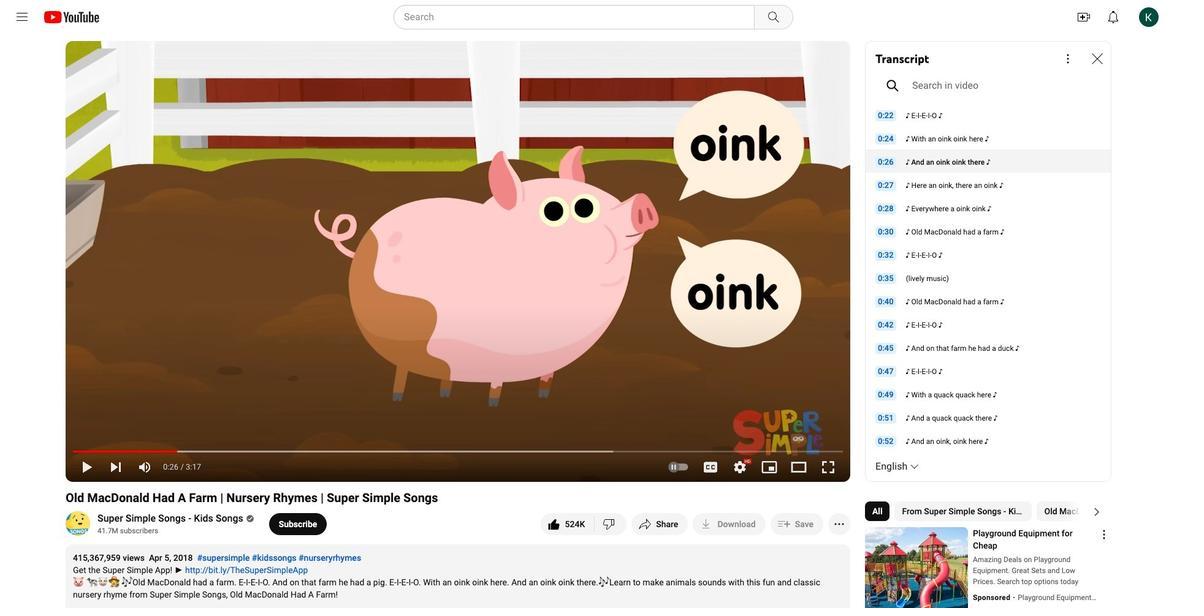 Task type: locate. For each thing, give the bounding box(es) containing it.
verified image
[[243, 515, 254, 523]]

avatar image image
[[1139, 7, 1159, 27]]

Search text field
[[404, 9, 752, 25]]

Search in video text field
[[913, 78, 1101, 93]]

None search field
[[372, 5, 796, 29]]

seek slider slider
[[73, 444, 843, 456]]

tab list
[[865, 497, 1177, 527]]

None text field
[[279, 520, 317, 530], [718, 520, 756, 530], [279, 520, 317, 530], [718, 520, 756, 530]]



Task type: vqa. For each thing, say whether or not it's contained in the screenshot.
search box
yes



Task type: describe. For each thing, give the bounding box(es) containing it.
sponsored image
[[973, 593, 1018, 604]]

youtube video player element
[[66, 41, 851, 483]]

autoplay is off image
[[668, 463, 690, 472]]



